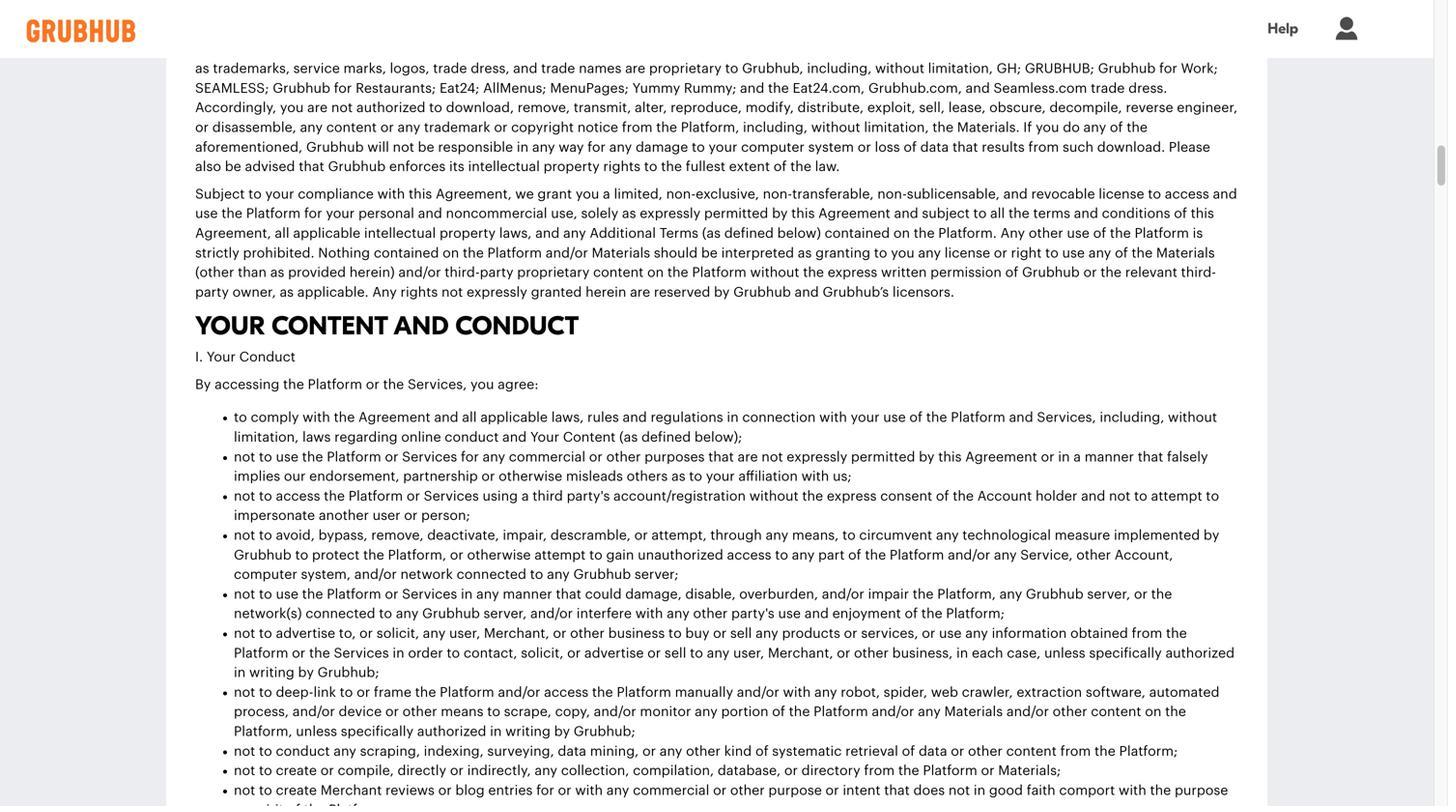Task type: locate. For each thing, give the bounding box(es) containing it.
party's
[[567, 490, 610, 503], [732, 607, 775, 621]]

copy,
[[555, 705, 591, 719]]

your right 'i.'
[[207, 351, 236, 364]]

1 purpose from the left
[[769, 784, 822, 797]]

0 vertical spatial authorized
[[1166, 646, 1235, 660]]

subject
[[195, 187, 245, 201]]

or left the right
[[994, 246, 1008, 260]]

(as
[[702, 227, 721, 240], [620, 431, 638, 444]]

services
[[402, 450, 458, 464], [424, 490, 479, 503], [402, 588, 458, 601], [334, 646, 389, 660]]

1 vertical spatial permitted
[[852, 450, 916, 464]]

does
[[914, 784, 945, 797]]

0 horizontal spatial contained
[[374, 246, 439, 260]]

1 horizontal spatial services,
[[1038, 411, 1097, 425]]

0 horizontal spatial server,
[[484, 607, 527, 621]]

or right to, at bottom
[[360, 627, 373, 640]]

non- up below)
[[763, 187, 793, 201]]

permitted inside subject to your compliance with this agreement, we grant you a limited, non-exclusive, non-transferable, non-sublicensable, and revocable license to access and use the platform for your personal and noncommercial use, solely as expressly permitted by this agreement and subject to all the terms and conditions of this agreement, all applicable intellectual property laws, and any additional terms (as defined below) contained on the platform. any other use of the platform is strictly prohibited. nothing contained on the platform and/or materials should be interpreted as granting to you any license or right to use any of the materials (other than as provided herein) and/or third-party proprietary content on the platform without the express written permission of grubhub or the relevant third- party owner, as applicable. any rights not expressly granted herein are reserved by grubhub and grubhub's licensors.
[[705, 207, 769, 221]]

falsely
[[1168, 450, 1209, 464]]

from down retrieval
[[865, 764, 895, 778]]

0 horizontal spatial specifically
[[341, 725, 414, 738]]

0 horizontal spatial laws,
[[500, 227, 532, 240]]

1 horizontal spatial writing
[[506, 725, 551, 738]]

network
[[401, 568, 453, 582]]

other down disable,
[[694, 607, 728, 621]]

use
[[195, 207, 218, 221], [1068, 227, 1090, 240], [1063, 246, 1086, 260], [884, 411, 906, 425], [276, 450, 299, 464], [276, 588, 299, 601], [779, 607, 801, 621], [940, 627, 962, 640]]

0 horizontal spatial content
[[594, 266, 644, 279]]

and/or up "rights"
[[399, 266, 441, 279]]

link
[[314, 686, 336, 699]]

(as inside to comply with the agreement and all applicable laws, rules and regulations in connection with your use of the platform and services, including, without limitation, laws regarding online conduct and your content (as defined below); not to use the platform or services for any commercial or other purposes that are not expressly permitted by this agreement or in a manner that falsely implies our endorsement, partnership or otherwise misleads others as to your affiliation with us; not to access the platform or services using a third party's account/registration without the express consent of the account holder and not to attempt to impersonate another user or person; not to avoid, bypass, remove, deactivate, impair, descramble, or attempt, through any means, to circumvent any technological measure implemented by grubhub to protect the platform, or otherwise attempt to gain unauthorized access to any part of the platform and/or any service, other account, computer system, and/or network connected to any grubhub server; not to use the platform or services in any manner that could damage, disable, overburden, and/or impair the platform, any grubhub server, or the network(s) connected to any grubhub server, and/or interfere with any other party's use and enjoyment of the platform; not to advertise to, or solicit, any user, merchant, or other business to buy or sell any products or services, or use any information obtained from the platform or the services in order to contact, solicit, or advertise or sell to any user, merchant, or other business, in each case, unless specifically authorized in writing by grubhub; not to deep-link to or frame the platform and/or access the platform manually and/or with any robot, spider, web crawler, extraction software, automated process, and/or device or other means to scrape, copy, and/or monitor any portion of the platform and/or any materials and/or other content on the platform, unless specifically authorized in writing by grubhub; not to conduct any scraping, indexing, surveying, data mining, or any other kind of systematic retrieval of data or other content from the platform; not to create or compile, directly or indirectly, any collection, compilation, database, or directory from the platform or materials; not to create merchant reviews or blog entries for or with any commercial or other purpose or intent that does not in good faith comport with the purpose or spirit of the platform;
[[620, 431, 638, 444]]

defined inside subject to your compliance with this agreement, we grant you a limited, non-exclusive, non-transferable, non-sublicensable, and revocable license to access and use the platform for your personal and noncommercial use, solely as expressly permitted by this agreement and subject to all the terms and conditions of this agreement, all applicable intellectual property laws, and any additional terms (as defined below) contained on the platform. any other use of the platform is strictly prohibited. nothing contained on the platform and/or materials should be interpreted as granting to you any license or right to use any of the materials (other than as provided herein) and/or third-party proprietary content on the platform without the express written permission of grubhub or the relevant third- party owner, as applicable. any rights not expressly granted herein are reserved by grubhub and grubhub's licensors.
[[725, 227, 774, 240]]

or down the regarding
[[385, 450, 399, 464]]

in up surveying, at the left of page
[[490, 725, 502, 738]]

1 horizontal spatial license
[[1099, 187, 1145, 201]]

third-
[[445, 266, 480, 279], [1182, 266, 1217, 279]]

account
[[978, 490, 1033, 503]]

as right owner,
[[280, 285, 294, 299]]

1 vertical spatial are
[[738, 450, 758, 464]]

granted
[[531, 285, 582, 299]]

process,
[[234, 705, 289, 719]]

data
[[558, 745, 587, 758], [919, 745, 948, 758]]

on inside to comply with the agreement and all applicable laws, rules and regulations in connection with your use of the platform and services, including, without limitation, laws regarding online conduct and your content (as defined below); not to use the platform or services for any commercial or other purposes that are not expressly permitted by this agreement or in a manner that falsely implies our endorsement, partnership or otherwise misleads others as to your affiliation with us; not to access the platform or services using a third party's account/registration without the express consent of the account holder and not to attempt to impersonate another user or person; not to avoid, bypass, remove, deactivate, impair, descramble, or attempt, through any means, to circumvent any technological measure implemented by grubhub to protect the platform, or otherwise attempt to gain unauthorized access to any part of the platform and/or any service, other account, computer system, and/or network connected to any grubhub server; not to use the platform or services in any manner that could damage, disable, overburden, and/or impair the platform, any grubhub server, or the network(s) connected to any grubhub server, and/or interfere with any other party's use and enjoyment of the platform; not to advertise to, or solicit, any user, merchant, or other business to buy or sell any products or services, or use any information obtained from the platform or the services in order to contact, solicit, or advertise or sell to any user, merchant, or other business, in each case, unless specifically authorized in writing by grubhub; not to deep-link to or frame the platform and/or access the platform manually and/or with any robot, spider, web crawler, extraction software, automated process, and/or device or other means to scrape, copy, and/or monitor any portion of the platform and/or any materials and/or other content on the platform, unless specifically authorized in writing by grubhub; not to conduct any scraping, indexing, surveying, data mining, or any other kind of systematic retrieval of data or other content from the platform; not to create or compile, directly or indirectly, any collection, compilation, database, or directory from the platform or materials; not to create merchant reviews or blog entries for or with any commercial or other purpose or intent that does not in good faith comport with the purpose or spirit of the platform;
[[1146, 705, 1162, 719]]

0 horizontal spatial non-
[[667, 187, 696, 201]]

1 vertical spatial agreement,
[[195, 227, 271, 240]]

person;
[[421, 509, 471, 523]]

all up the partnership
[[462, 411, 477, 425]]

proprietary
[[517, 266, 590, 279]]

1 vertical spatial conduct
[[276, 745, 330, 758]]

specifically down the obtained
[[1090, 646, 1163, 660]]

grubhub down service,
[[1026, 588, 1084, 601]]

grubhub image
[[19, 19, 143, 43]]

0 vertical spatial commercial
[[509, 450, 586, 464]]

contained up the granting
[[825, 227, 890, 240]]

platform down network(s)
[[234, 646, 289, 660]]

0 horizontal spatial platform;
[[329, 803, 388, 806]]

materials down is
[[1157, 246, 1216, 260]]

consent
[[881, 490, 933, 503]]

implemented
[[1114, 529, 1201, 542]]

1 horizontal spatial applicable
[[481, 411, 548, 425]]

case,
[[1008, 646, 1041, 660]]

0 vertical spatial party
[[480, 266, 514, 279]]

materials inside to comply with the agreement and all applicable laws, rules and regulations in connection with your use of the platform and services, including, without limitation, laws regarding online conduct and your content (as defined below); not to use the platform or services for any commercial or other purposes that are not expressly permitted by this agreement or in a manner that falsely implies our endorsement, partnership or otherwise misleads others as to your affiliation with us; not to access the platform or services using a third party's account/registration without the express consent of the account holder and not to attempt to impersonate another user or person; not to avoid, bypass, remove, deactivate, impair, descramble, or attempt, through any means, to circumvent any technological measure implemented by grubhub to protect the platform, or otherwise attempt to gain unauthorized access to any part of the platform and/or any service, other account, computer system, and/or network connected to any grubhub server; not to use the platform or services in any manner that could damage, disable, overburden, and/or impair the platform, any grubhub server, or the network(s) connected to any grubhub server, and/or interfere with any other party's use and enjoyment of the platform; not to advertise to, or solicit, any user, merchant, or other business to buy or sell any products or services, or use any information obtained from the platform or the services in order to contact, solicit, or advertise or sell to any user, merchant, or other business, in each case, unless specifically authorized in writing by grubhub; not to deep-link to or frame the platform and/or access the platform manually and/or with any robot, spider, web crawler, extraction software, automated process, and/or device or other means to scrape, copy, and/or monitor any portion of the platform and/or any materials and/or other content on the platform, unless specifically authorized in writing by grubhub; not to conduct any scraping, indexing, surveying, data mining, or any other kind of systematic retrieval of data or other content from the platform; not to create or compile, directly or indirectly, any collection, compilation, database, or directory from the platform or materials; not to create merchant reviews or blog entries for or with any commercial or other purpose or intent that does not in good faith comport with the purpose or spirit of the platform;
[[945, 705, 1004, 719]]

platform down robot,
[[814, 705, 869, 719]]

1 vertical spatial license
[[945, 246, 991, 260]]

otherwise
[[499, 470, 563, 483], [467, 548, 531, 562]]

or down the partnership
[[407, 490, 420, 503]]

0 vertical spatial applicable
[[293, 227, 361, 240]]

1 horizontal spatial contained
[[825, 227, 890, 240]]

defined
[[725, 227, 774, 240], [642, 431, 691, 444]]

access inside subject to your compliance with this agreement, we grant you a limited, non-exclusive, non-transferable, non-sublicensable, and revocable license to access and use the platform for your personal and noncommercial use, solely as expressly permitted by this agreement and subject to all the terms and conditions of this agreement, all applicable intellectual property laws, and any additional terms (as defined below) contained on the platform. any other use of the platform is strictly prohibited. nothing contained on the platform and/or materials should be interpreted as granting to you any license or right to use any of the materials (other than as provided herein) and/or third-party proprietary content on the platform without the express written permission of grubhub or the relevant third- party owner, as applicable. any rights not expressly granted herein are reserved by grubhub and grubhub's licensors.
[[1165, 187, 1210, 201]]

2 vertical spatial expressly
[[787, 450, 848, 464]]

and/or down technological
[[948, 548, 991, 562]]

agreement
[[819, 207, 891, 221], [359, 411, 431, 425], [966, 450, 1038, 464]]

laws, inside subject to your compliance with this agreement, we grant you a limited, non-exclusive, non-transferable, non-sublicensable, and revocable license to access and use the platform for your personal and noncommercial use, solely as expressly permitted by this agreement and subject to all the terms and conditions of this agreement, all applicable intellectual property laws, and any additional terms (as defined below) contained on the platform. any other use of the platform is strictly prohibited. nothing contained on the platform and/or materials should be interpreted as granting to you any license or right to use any of the materials (other than as provided herein) and/or third-party proprietary content on the platform without the express written permission of grubhub or the relevant third- party owner, as applicable. any rights not expressly granted herein are reserved by grubhub and grubhub's licensors.
[[500, 227, 532, 240]]

1 create from the top
[[276, 764, 317, 778]]

0 vertical spatial connected
[[457, 568, 527, 582]]

or down frame
[[386, 705, 399, 719]]

terms
[[1034, 207, 1071, 221]]

0 vertical spatial merchant,
[[484, 627, 550, 640]]

grubhub
[[1023, 266, 1080, 279], [734, 285, 791, 299], [234, 548, 292, 562], [574, 568, 631, 582], [1026, 588, 1084, 601], [422, 607, 480, 621]]

2 horizontal spatial for
[[537, 784, 555, 797]]

intellectual
[[364, 227, 436, 240]]

other
[[1029, 227, 1064, 240], [607, 450, 641, 464], [1077, 548, 1112, 562], [694, 607, 728, 621], [570, 627, 605, 640], [855, 646, 889, 660], [403, 705, 437, 719], [1053, 705, 1088, 719], [686, 745, 721, 758], [969, 745, 1003, 758], [731, 784, 765, 797]]

commercial up third
[[509, 450, 586, 464]]

1 vertical spatial (as
[[620, 431, 638, 444]]

buy
[[686, 627, 710, 640]]

user, up portion
[[734, 646, 765, 660]]

0 horizontal spatial expressly
[[467, 285, 528, 299]]

from
[[1132, 627, 1163, 640], [1061, 745, 1092, 758], [865, 764, 895, 778]]

are up affiliation
[[738, 450, 758, 464]]

defined inside to comply with the agreement and all applicable laws, rules and regulations in connection with your use of the platform and services, including, without limitation, laws regarding online conduct and your content (as defined below); not to use the platform or services for any commercial or other purposes that are not expressly permitted by this agreement or in a manner that falsely implies our endorsement, partnership or otherwise misleads others as to your affiliation with us; not to access the platform or services using a third party's account/registration without the express consent of the account holder and not to attempt to impersonate another user or person; not to avoid, bypass, remove, deactivate, impair, descramble, or attempt, through any means, to circumvent any technological measure implemented by grubhub to protect the platform, or otherwise attempt to gain unauthorized access to any part of the platform and/or any service, other account, computer system, and/or network connected to any grubhub server; not to use the platform or services in any manner that could damage, disable, overburden, and/or impair the platform, any grubhub server, or the network(s) connected to any grubhub server, and/or interfere with any other party's use and enjoyment of the platform; not to advertise to, or solicit, any user, merchant, or other business to buy or sell any products or services, or use any information obtained from the platform or the services in order to contact, solicit, or advertise or sell to any user, merchant, or other business, in each case, unless specifically authorized in writing by grubhub; not to deep-link to or frame the platform and/or access the platform manually and/or with any robot, spider, web crawler, extraction software, automated process, and/or device or other means to scrape, copy, and/or monitor any portion of the platform and/or any materials and/or other content on the platform, unless specifically authorized in writing by grubhub; not to conduct any scraping, indexing, surveying, data mining, or any other kind of systematic retrieval of data or other content from the platform; not to create or compile, directly or indirectly, any collection, compilation, database, or directory from the platform or materials; not to create merchant reviews or blog entries for or with any commercial or other purpose or intent that does not in good faith comport with the purpose or spirit of the platform;
[[642, 431, 691, 444]]

express inside subject to your compliance with this agreement, we grant you a limited, non-exclusive, non-transferable, non-sublicensable, and revocable license to access and use the platform for your personal and noncommercial use, solely as expressly permitted by this agreement and subject to all the terms and conditions of this agreement, all applicable intellectual property laws, and any additional terms (as defined below) contained on the platform. any other use of the platform is strictly prohibited. nothing contained on the platform and/or materials should be interpreted as granting to you any license or right to use any of the materials (other than as provided herein) and/or third-party proprietary content on the platform without the express written permission of grubhub or the relevant third- party owner, as applicable. any rights not expressly granted herein are reserved by grubhub and grubhub's licensors.
[[828, 266, 878, 279]]

applicable.
[[297, 285, 369, 299]]

platform; down merchant
[[329, 803, 388, 806]]

services, left including,
[[1038, 411, 1097, 425]]

other down services, at the right bottom
[[855, 646, 889, 660]]

manner down impair,
[[503, 588, 553, 601]]

0 vertical spatial unless
[[1045, 646, 1086, 660]]

2 non- from the left
[[763, 187, 793, 201]]

and/or
[[546, 246, 588, 260], [399, 266, 441, 279], [948, 548, 991, 562], [354, 568, 397, 582], [822, 588, 865, 601], [531, 607, 573, 621], [498, 686, 541, 699], [737, 686, 780, 699], [293, 705, 335, 719], [594, 705, 637, 719], [872, 705, 915, 719], [1007, 705, 1050, 719]]

platform up user
[[349, 490, 403, 503]]

specifically
[[1090, 646, 1163, 660], [341, 725, 414, 738]]

1 vertical spatial contained
[[374, 246, 439, 260]]

agreement inside subject to your compliance with this agreement, we grant you a limited, non-exclusive, non-transferable, non-sublicensable, and revocable license to access and use the platform for your personal and noncommercial use, solely as expressly permitted by this agreement and subject to all the terms and conditions of this agreement, all applicable intellectual property laws, and any additional terms (as defined below) contained on the platform. any other use of the platform is strictly prohibited. nothing contained on the platform and/or materials should be interpreted as granting to you any license or right to use any of the materials (other than as provided herein) and/or third-party proprietary content on the platform without the express written permission of grubhub or the relevant third- party owner, as applicable. any rights not expressly granted herein are reserved by grubhub and grubhub's licensors.
[[819, 207, 891, 221]]

0 vertical spatial sell
[[731, 627, 752, 640]]

1 horizontal spatial defined
[[725, 227, 774, 240]]

as down prohibited.
[[270, 266, 285, 279]]

and
[[394, 311, 449, 342]]

permitted
[[705, 207, 769, 221], [852, 450, 916, 464]]

without
[[751, 266, 800, 279], [1169, 411, 1218, 425], [750, 490, 799, 503]]

are inside to comply with the agreement and all applicable laws, rules and regulations in connection with your use of the platform and services, including, without limitation, laws regarding online conduct and your content (as defined below); not to use the platform or services for any commercial or other purposes that are not expressly permitted by this agreement or in a manner that falsely implies our endorsement, partnership or otherwise misleads others as to your affiliation with us; not to access the platform or services using a third party's account/registration without the express consent of the account holder and not to attempt to impersonate another user or person; not to avoid, bypass, remove, deactivate, impair, descramble, or attempt, through any means, to circumvent any technological measure implemented by grubhub to protect the platform, or otherwise attempt to gain unauthorized access to any part of the platform and/or any service, other account, computer system, and/or network connected to any grubhub server; not to use the platform or services in any manner that could damage, disable, overburden, and/or impair the platform, any grubhub server, or the network(s) connected to any grubhub server, and/or interfere with any other party's use and enjoyment of the platform; not to advertise to, or solicit, any user, merchant, or other business to buy or sell any products or services, or use any information obtained from the platform or the services in order to contact, solicit, or advertise or sell to any user, merchant, or other business, in each case, unless specifically authorized in writing by grubhub; not to deep-link to or frame the platform and/or access the platform manually and/or with any robot, spider, web crawler, extraction software, automated process, and/or device or other means to scrape, copy, and/or monitor any portion of the platform and/or any materials and/or other content on the platform, unless specifically authorized in writing by grubhub; not to conduct any scraping, indexing, surveying, data mining, or any other kind of systematic retrieval of data or other content from the platform; not to create or compile, directly or indirectly, any collection, compilation, database, or directory from the platform or materials; not to create merchant reviews or blog entries for or with any commercial or other purpose or intent that does not in good faith comport with the purpose or spirit of the platform;
[[738, 450, 758, 464]]

0 horizontal spatial platform,
[[234, 725, 292, 738]]

third- down property
[[445, 266, 480, 279]]

your inside to comply with the agreement and all applicable laws, rules and regulations in connection with your use of the platform and services, including, without limitation, laws regarding online conduct and your content (as defined below); not to use the platform or services for any commercial or other purposes that are not expressly permitted by this agreement or in a manner that falsely implies our endorsement, partnership or otherwise misleads others as to your affiliation with us; not to access the platform or services using a third party's account/registration without the express consent of the account holder and not to attempt to impersonate another user or person; not to avoid, bypass, remove, deactivate, impair, descramble, or attempt, through any means, to circumvent any technological measure implemented by grubhub to protect the platform, or otherwise attempt to gain unauthorized access to any part of the platform and/or any service, other account, computer system, and/or network connected to any grubhub server; not to use the platform or services in any manner that could damage, disable, overburden, and/or impair the platform, any grubhub server, or the network(s) connected to any grubhub server, and/or interfere with any other party's use and enjoyment of the platform; not to advertise to, or solicit, any user, merchant, or other business to buy or sell any products or services, or use any information obtained from the platform or the services in order to contact, solicit, or advertise or sell to any user, merchant, or other business, in each case, unless specifically authorized in writing by grubhub; not to deep-link to or frame the platform and/or access the platform manually and/or with any robot, spider, web crawler, extraction software, automated process, and/or device or other means to scrape, copy, and/or monitor any portion of the platform and/or any materials and/or other content on the platform, unless specifically authorized in writing by grubhub; not to conduct any scraping, indexing, surveying, data mining, or any other kind of systematic retrieval of data or other content from the platform; not to create or compile, directly or indirectly, any collection, compilation, database, or directory from the platform or materials; not to create merchant reviews or blog entries for or with any commercial or other purpose or intent that does not in good faith comport with the purpose or spirit of the platform;
[[531, 431, 560, 444]]

0 horizontal spatial any
[[372, 285, 397, 299]]

misleads
[[566, 470, 623, 483]]

conduct down process,
[[276, 745, 330, 758]]

not
[[442, 285, 463, 299], [234, 450, 255, 464], [762, 450, 784, 464], [234, 490, 255, 503], [1110, 490, 1131, 503], [234, 529, 255, 542], [234, 588, 255, 601], [234, 627, 255, 640], [234, 686, 255, 699], [234, 745, 255, 758], [234, 764, 255, 778], [234, 784, 255, 797], [949, 784, 971, 797]]

all inside to comply with the agreement and all applicable laws, rules and regulations in connection with your use of the platform and services, including, without limitation, laws regarding online conduct and your content (as defined below); not to use the platform or services for any commercial or other purposes that are not expressly permitted by this agreement or in a manner that falsely implies our endorsement, partnership or otherwise misleads others as to your affiliation with us; not to access the platform or services using a third party's account/registration without the express consent of the account holder and not to attempt to impersonate another user or person; not to avoid, bypass, remove, deactivate, impair, descramble, or attempt, through any means, to circumvent any technological measure implemented by grubhub to protect the platform, or otherwise attempt to gain unauthorized access to any part of the platform and/or any service, other account, computer system, and/or network connected to any grubhub server; not to use the platform or services in any manner that could damage, disable, overburden, and/or impair the platform, any grubhub server, or the network(s) connected to any grubhub server, and/or interfere with any other party's use and enjoyment of the platform; not to advertise to, or solicit, any user, merchant, or other business to buy or sell any products or services, or use any information obtained from the platform or the services in order to contact, solicit, or advertise or sell to any user, merchant, or other business, in each case, unless specifically authorized in writing by grubhub; not to deep-link to or frame the platform and/or access the platform manually and/or with any robot, spider, web crawler, extraction software, automated process, and/or device or other means to scrape, copy, and/or monitor any portion of the platform and/or any materials and/or other content on the platform, unless specifically authorized in writing by grubhub; not to conduct any scraping, indexing, surveying, data mining, or any other kind of systematic retrieval of data or other content from the platform; not to create or compile, directly or indirectly, any collection, compilation, database, or directory from the platform or materials; not to create merchant reviews or blog entries for or with any commercial or other purpose or intent that does not in good faith comport with the purpose or spirit of the platform;
[[462, 411, 477, 425]]

of up services, at the right bottom
[[905, 607, 918, 621]]

service,
[[1021, 548, 1073, 562]]

attempt down falsely
[[1152, 490, 1203, 503]]

access
[[1165, 187, 1210, 201], [276, 490, 320, 503], [727, 548, 772, 562], [544, 686, 589, 699]]

connected up to, at bottom
[[306, 607, 376, 621]]

0 vertical spatial contained
[[825, 227, 890, 240]]

0 vertical spatial manner
[[1085, 450, 1135, 464]]

provided
[[288, 266, 346, 279]]

0 vertical spatial grubhub;
[[318, 666, 379, 680]]

0 horizontal spatial are
[[630, 285, 651, 299]]

conduct
[[239, 351, 296, 364]]

non- up terms
[[667, 187, 696, 201]]

0 vertical spatial a
[[603, 187, 611, 201]]

materials down 'crawler,'
[[945, 705, 1004, 719]]

2 horizontal spatial a
[[1074, 450, 1082, 464]]

without up falsely
[[1169, 411, 1218, 425]]

permitted down exclusive,
[[705, 207, 769, 221]]

1 vertical spatial all
[[275, 227, 290, 240]]

2 vertical spatial all
[[462, 411, 477, 425]]

connected down deactivate,
[[457, 568, 527, 582]]

other down extraction
[[1053, 705, 1088, 719]]

1 vertical spatial any
[[372, 285, 397, 299]]

without down affiliation
[[750, 490, 799, 503]]

remove,
[[371, 529, 424, 542]]

without inside subject to your compliance with this agreement, we grant you a limited, non-exclusive, non-transferable, non-sublicensable, and revocable license to access and use the platform for your personal and noncommercial use, solely as expressly permitted by this agreement and subject to all the terms and conditions of this agreement, all applicable intellectual property laws, and any additional terms (as defined below) contained on the platform. any other use of the platform is strictly prohibited. nothing contained on the platform and/or materials should be interpreted as granting to you any license or right to use any of the materials (other than as provided herein) and/or third-party proprietary content on the platform without the express written permission of grubhub or the relevant third- party owner, as applicable. any rights not expressly granted herein are reserved by grubhub and grubhub's licensors.
[[751, 266, 800, 279]]

data up collection,
[[558, 745, 587, 758]]

any
[[564, 227, 586, 240], [919, 246, 942, 260], [1089, 246, 1112, 260], [483, 450, 506, 464], [766, 529, 789, 542], [937, 529, 959, 542], [792, 548, 815, 562], [995, 548, 1017, 562], [547, 568, 570, 582], [477, 588, 499, 601], [1000, 588, 1023, 601], [396, 607, 419, 621], [667, 607, 690, 621], [423, 627, 446, 640], [756, 627, 779, 640], [966, 627, 989, 640], [707, 646, 730, 660], [815, 686, 838, 699], [695, 705, 718, 719], [918, 705, 941, 719], [334, 745, 357, 758], [660, 745, 683, 758], [535, 764, 558, 778], [607, 784, 630, 797]]

account,
[[1115, 548, 1174, 562]]

solely
[[581, 207, 619, 221]]

otherwise up third
[[499, 470, 563, 483]]

1 vertical spatial content
[[1092, 705, 1142, 719]]

2 vertical spatial agreement
[[966, 450, 1038, 464]]

non-
[[667, 187, 696, 201], [763, 187, 793, 201], [878, 187, 907, 201]]

from up comport
[[1061, 745, 1092, 758]]

conduct
[[445, 431, 499, 444], [276, 745, 330, 758]]

platform,
[[388, 548, 447, 562], [938, 588, 996, 601], [234, 725, 292, 738]]

0 horizontal spatial third-
[[445, 266, 480, 279]]

1 horizontal spatial permitted
[[852, 450, 916, 464]]

1 vertical spatial laws,
[[552, 411, 584, 425]]

platform up means at the left bottom of page
[[440, 686, 495, 699]]

for down compliance
[[304, 207, 322, 221]]

connected
[[457, 568, 527, 582], [306, 607, 376, 621]]

with
[[378, 187, 405, 201], [303, 411, 330, 425], [820, 411, 848, 425], [802, 470, 830, 483], [636, 607, 664, 621], [783, 686, 811, 699], [575, 784, 603, 797], [1119, 784, 1147, 797]]

commercial down compilation, on the bottom of page
[[633, 784, 710, 797]]

expressly up terms
[[640, 207, 701, 221]]

other down terms
[[1029, 227, 1064, 240]]

connection
[[743, 411, 816, 425]]

1 horizontal spatial a
[[603, 187, 611, 201]]

0 horizontal spatial purpose
[[769, 784, 822, 797]]

exclusive,
[[696, 187, 760, 201]]

and/or up the proprietary
[[546, 246, 588, 260]]

bypass,
[[319, 529, 368, 542]]

express inside to comply with the agreement and all applicable laws, rules and regulations in connection with your use of the platform and services, including, without limitation, laws regarding online conduct and your content (as defined below); not to use the platform or services for any commercial or other purposes that are not expressly permitted by this agreement or in a manner that falsely implies our endorsement, partnership or otherwise misleads others as to your affiliation with us; not to access the platform or services using a third party's account/registration without the express consent of the account holder and not to attempt to impersonate another user or person; not to avoid, bypass, remove, deactivate, impair, descramble, or attempt, through any means, to circumvent any technological measure implemented by grubhub to protect the platform, or otherwise attempt to gain unauthorized access to any part of the platform and/or any service, other account, computer system, and/or network connected to any grubhub server; not to use the platform or services in any manner that could damage, disable, overburden, and/or impair the platform, any grubhub server, or the network(s) connected to any grubhub server, and/or interfere with any other party's use and enjoyment of the platform; not to advertise to, or solicit, any user, merchant, or other business to buy or sell any products or services, or use any information obtained from the platform or the services in order to contact, solicit, or advertise or sell to any user, merchant, or other business, in each case, unless specifically authorized in writing by grubhub; not to deep-link to or frame the platform and/or access the platform manually and/or with any robot, spider, web crawler, extraction software, automated process, and/or device or other means to scrape, copy, and/or monitor any portion of the platform and/or any materials and/or other content on the platform, unless specifically authorized in writing by grubhub; not to conduct any scraping, indexing, surveying, data mining, or any other kind of systematic retrieval of data or other content from the platform; not to create or compile, directly or indirectly, any collection, compilation, database, or directory from the platform or materials; not to create merchant reviews or blog entries for or with any commercial or other purpose or intent that does not in good faith comport with the purpose or spirit of the platform;
[[827, 490, 877, 503]]

2 create from the top
[[276, 784, 317, 797]]

in up "below);"
[[727, 411, 739, 425]]

additional
[[590, 227, 656, 240]]

agreement down transferable,
[[819, 207, 891, 221]]

1 vertical spatial connected
[[306, 607, 376, 621]]

express down us;
[[827, 490, 877, 503]]

agreement, up noncommercial
[[436, 187, 512, 201]]

1 horizontal spatial from
[[1061, 745, 1092, 758]]

materials
[[592, 246, 651, 260], [1157, 246, 1216, 260], [945, 705, 1004, 719]]

1 vertical spatial express
[[827, 490, 877, 503]]

disable,
[[686, 588, 736, 601]]

that
[[709, 450, 734, 464], [1138, 450, 1164, 464], [556, 588, 582, 601], [885, 784, 910, 797]]

sell down buy
[[665, 646, 687, 660]]

1 horizontal spatial manner
[[1085, 450, 1135, 464]]

writing
[[249, 666, 295, 680], [506, 725, 551, 738]]

2 vertical spatial from
[[865, 764, 895, 778]]

your
[[265, 187, 294, 201], [326, 207, 355, 221], [851, 411, 880, 425], [706, 470, 735, 483]]

or down account,
[[1135, 588, 1148, 601]]

or up "using" at the left of page
[[482, 470, 495, 483]]

or down deactivate,
[[450, 548, 464, 562]]

help link
[[1249, 7, 1318, 51]]

0 horizontal spatial you
[[471, 378, 494, 391]]

1 horizontal spatial non-
[[763, 187, 793, 201]]

express
[[828, 266, 878, 279], [827, 490, 877, 503]]

or right buy
[[713, 627, 727, 640]]

content
[[594, 266, 644, 279], [1092, 705, 1142, 719], [1007, 745, 1057, 758]]

that left could
[[556, 588, 582, 601]]

permitted up us;
[[852, 450, 916, 464]]

regulations
[[651, 411, 724, 425]]

or up misleads
[[589, 450, 603, 464]]

you up solely
[[576, 187, 600, 201]]

1 vertical spatial specifically
[[341, 725, 414, 738]]

1 horizontal spatial purpose
[[1175, 784, 1229, 797]]

solicit,
[[377, 627, 419, 640], [521, 646, 564, 660]]

this inside to comply with the agreement and all applicable laws, rules and regulations in connection with your use of the platform and services, including, without limitation, laws regarding online conduct and your content (as defined below); not to use the platform or services for any commercial or other purposes that are not expressly permitted by this agreement or in a manner that falsely implies our endorsement, partnership or otherwise misleads others as to your affiliation with us; not to access the platform or services using a third party's account/registration without the express consent of the account holder and not to attempt to impersonate another user or person; not to avoid, bypass, remove, deactivate, impair, descramble, or attempt, through any means, to circumvent any technological measure implemented by grubhub to protect the platform, or otherwise attempt to gain unauthorized access to any part of the platform and/or any service, other account, computer system, and/or network connected to any grubhub server; not to use the platform or services in any manner that could damage, disable, overburden, and/or impair the platform, any grubhub server, or the network(s) connected to any grubhub server, and/or interfere with any other party's use and enjoyment of the platform; not to advertise to, or solicit, any user, merchant, or other business to buy or sell any products or services, or use any information obtained from the platform or the services in order to contact, solicit, or advertise or sell to any user, merchant, or other business, in each case, unless specifically authorized in writing by grubhub; not to deep-link to or frame the platform and/or access the platform manually and/or with any robot, spider, web crawler, extraction software, automated process, and/or device or other means to scrape, copy, and/or monitor any portion of the platform and/or any materials and/or other content on the platform, unless specifically authorized in writing by grubhub; not to conduct any scraping, indexing, surveying, data mining, or any other kind of systematic retrieval of data or other content from the platform; not to create or compile, directly or indirectly, any collection, compilation, database, or directory from the platform or materials; not to create merchant reviews or blog entries for or with any commercial or other purpose or intent that does not in good faith comport with the purpose or spirit of the platform;
[[939, 450, 962, 464]]

1 horizontal spatial third-
[[1182, 266, 1217, 279]]

other down interfere
[[570, 627, 605, 640]]

on down automated
[[1146, 705, 1162, 719]]

expressly inside to comply with the agreement and all applicable laws, rules and regulations in connection with your use of the platform and services, including, without limitation, laws regarding online conduct and your content (as defined below); not to use the platform or services for any commercial or other purposes that are not expressly permitted by this agreement or in a manner that falsely implies our endorsement, partnership or otherwise misleads others as to your affiliation with us; not to access the platform or services using a third party's account/registration without the express consent of the account holder and not to attempt to impersonate another user or person; not to avoid, bypass, remove, deactivate, impair, descramble, or attempt, through any means, to circumvent any technological measure implemented by grubhub to protect the platform, or otherwise attempt to gain unauthorized access to any part of the platform and/or any service, other account, computer system, and/or network connected to any grubhub server; not to use the platform or services in any manner that could damage, disable, overburden, and/or impair the platform, any grubhub server, or the network(s) connected to any grubhub server, and/or interfere with any other party's use and enjoyment of the platform; not to advertise to, or solicit, any user, merchant, or other business to buy or sell any products or services, or use any information obtained from the platform or the services in order to contact, solicit, or advertise or sell to any user, merchant, or other business, in each case, unless specifically authorized in writing by grubhub; not to deep-link to or frame the platform and/or access the platform manually and/or with any robot, spider, web crawler, extraction software, automated process, and/or device or other means to scrape, copy, and/or monitor any portion of the platform and/or any materials and/or other content on the platform, unless specifically authorized in writing by grubhub; not to conduct any scraping, indexing, surveying, data mining, or any other kind of systematic retrieval of data or other content from the platform; not to create or compile, directly or indirectly, any collection, compilation, database, or directory from the platform or materials; not to create merchant reviews or blog entries for or with any commercial or other purpose or intent that does not in good faith comport with the purpose or spirit of the platform;
[[787, 450, 848, 464]]

0 horizontal spatial sell
[[665, 646, 687, 660]]

content down software,
[[1092, 705, 1142, 719]]

2 third- from the left
[[1182, 266, 1217, 279]]

1 vertical spatial applicable
[[481, 411, 548, 425]]

0 horizontal spatial from
[[865, 764, 895, 778]]

0 horizontal spatial advertise
[[276, 627, 336, 640]]

(as right content
[[620, 431, 638, 444]]

0 horizontal spatial agreement
[[359, 411, 431, 425]]

i.
[[195, 351, 203, 364]]

rules
[[588, 411, 619, 425]]

indirectly,
[[467, 764, 531, 778]]

as
[[622, 207, 637, 221], [798, 246, 812, 260], [270, 266, 285, 279], [280, 285, 294, 299], [672, 470, 686, 483]]

2 horizontal spatial you
[[891, 246, 915, 260]]

through
[[711, 529, 762, 542]]

3 non- from the left
[[878, 187, 907, 201]]

order
[[408, 646, 443, 660]]

authorized up automated
[[1166, 646, 1235, 660]]

0 vertical spatial license
[[1099, 187, 1145, 201]]

1 horizontal spatial all
[[462, 411, 477, 425]]

0 vertical spatial all
[[991, 207, 1006, 221]]

1 horizontal spatial conduct
[[445, 431, 499, 444]]

or left attempt,
[[635, 529, 648, 542]]

1 horizontal spatial merchant,
[[768, 646, 834, 660]]

0 vertical spatial agreement,
[[436, 187, 512, 201]]

rights
[[401, 285, 438, 299]]

contact,
[[464, 646, 518, 660]]

laws,
[[500, 227, 532, 240], [552, 411, 584, 425]]

applicable inside to comply with the agreement and all applicable laws, rules and regulations in connection with your use of the platform and services, including, without limitation, laws regarding online conduct and your content (as defined below); not to use the platform or services for any commercial or other purposes that are not expressly permitted by this agreement or in a manner that falsely implies our endorsement, partnership or otherwise misleads others as to your affiliation with us; not to access the platform or services using a third party's account/registration without the express consent of the account holder and not to attempt to impersonate another user or person; not to avoid, bypass, remove, deactivate, impair, descramble, or attempt, through any means, to circumvent any technological measure implemented by grubhub to protect the platform, or otherwise attempt to gain unauthorized access to any part of the platform and/or any service, other account, computer system, and/or network connected to any grubhub server; not to use the platform or services in any manner that could damage, disable, overburden, and/or impair the platform, any grubhub server, or the network(s) connected to any grubhub server, and/or interfere with any other party's use and enjoyment of the platform; not to advertise to, or solicit, any user, merchant, or other business to buy or sell any products or services, or use any information obtained from the platform or the services in order to contact, solicit, or advertise or sell to any user, merchant, or other business, in each case, unless specifically authorized in writing by grubhub; not to deep-link to or frame the platform and/or access the platform manually and/or with any robot, spider, web crawler, extraction software, automated process, and/or device or other means to scrape, copy, and/or monitor any portion of the platform and/or any materials and/or other content on the platform, unless specifically authorized in writing by grubhub; not to conduct any scraping, indexing, surveying, data mining, or any other kind of systematic retrieval of data or other content from the platform; not to create or compile, directly or indirectly, any collection, compilation, database, or directory from the platform or materials; not to create merchant reviews or blog entries for or with any commercial or other purpose or intent that does not in good faith comport with the purpose or spirit of the platform;
[[481, 411, 548, 425]]

1 horizontal spatial are
[[738, 450, 758, 464]]

1 horizontal spatial your
[[531, 431, 560, 444]]

2 horizontal spatial expressly
[[787, 450, 848, 464]]

party's down misleads
[[567, 490, 610, 503]]

0 horizontal spatial party's
[[567, 490, 610, 503]]

a inside subject to your compliance with this agreement, we grant you a limited, non-exclusive, non-transferable, non-sublicensable, and revocable license to access and use the platform for your personal and noncommercial use, solely as expressly permitted by this agreement and subject to all the terms and conditions of this agreement, all applicable intellectual property laws, and any additional terms (as defined below) contained on the platform. any other use of the platform is strictly prohibited. nothing contained on the platform and/or materials should be interpreted as granting to you any license or right to use any of the materials (other than as provided herein) and/or third-party proprietary content on the platform without the express written permission of grubhub or the relevant third- party owner, as applicable. any rights not expressly granted herein are reserved by grubhub and grubhub's licensors.
[[603, 187, 611, 201]]

platform, down process,
[[234, 725, 292, 738]]

specifically up scraping,
[[341, 725, 414, 738]]

applicable
[[293, 227, 361, 240], [481, 411, 548, 425]]

0 vertical spatial any
[[1001, 227, 1026, 240]]

in
[[727, 411, 739, 425], [1059, 450, 1071, 464], [461, 588, 473, 601], [393, 646, 405, 660], [957, 646, 969, 660], [234, 666, 246, 680], [490, 725, 502, 738], [974, 784, 986, 797]]

software,
[[1086, 686, 1146, 699]]

0 horizontal spatial writing
[[249, 666, 295, 680]]

services,
[[408, 378, 467, 391], [1038, 411, 1097, 425]]

2 vertical spatial you
[[471, 378, 494, 391]]

1 vertical spatial services,
[[1038, 411, 1097, 425]]

means,
[[793, 529, 839, 542]]

access down our
[[276, 490, 320, 503]]

a up solely
[[603, 187, 611, 201]]

2 vertical spatial a
[[522, 490, 529, 503]]

content inside subject to your compliance with this agreement, we grant you a limited, non-exclusive, non-transferable, non-sublicensable, and revocable license to access and use the platform for your personal and noncommercial use, solely as expressly permitted by this agreement and subject to all the terms and conditions of this agreement, all applicable intellectual property laws, and any additional terms (as defined below) contained on the platform. any other use of the platform is strictly prohibited. nothing contained on the platform and/or materials should be interpreted as granting to you any license or right to use any of the materials (other than as provided herein) and/or third-party proprietary content on the platform without the express written permission of grubhub or the relevant third- party owner, as applicable. any rights not expressly granted herein are reserved by grubhub and grubhub's licensors.
[[594, 266, 644, 279]]

conduct up the partnership
[[445, 431, 499, 444]]

1 vertical spatial unless
[[296, 725, 337, 738]]

0 horizontal spatial for
[[304, 207, 322, 221]]

data up does
[[919, 745, 948, 758]]

1 vertical spatial merchant,
[[768, 646, 834, 660]]

agreement, up strictly on the left of the page
[[195, 227, 271, 240]]

of
[[1175, 207, 1188, 221], [1094, 227, 1107, 240], [1116, 246, 1129, 260], [1006, 266, 1019, 279], [910, 411, 923, 425], [937, 490, 950, 503], [849, 548, 862, 562], [905, 607, 918, 621], [773, 705, 786, 719], [756, 745, 769, 758], [902, 745, 916, 758], [287, 803, 301, 806]]

party down property
[[480, 266, 514, 279]]



Task type: vqa. For each thing, say whether or not it's contained in the screenshot.
the agree:
yes



Task type: describe. For each thing, give the bounding box(es) containing it.
or left business
[[553, 627, 567, 640]]

subject to your compliance with this agreement, we grant you a limited, non-exclusive, non-transferable, non-sublicensable, and revocable license to access and use the platform for your personal and noncommercial use, solely as expressly permitted by this agreement and subject to all the terms and conditions of this agreement, all applicable intellectual property laws, and any additional terms (as defined below) contained on the platform. any other use of the platform is strictly prohibited. nothing contained on the platform and/or materials should be interpreted as granting to you any license or right to use any of the materials (other than as provided herein) and/or third-party proprietary content on the platform without the express written permission of grubhub or the relevant third- party owner, as applicable. any rights not expressly granted herein are reserved by grubhub and grubhub's licensors.
[[195, 187, 1238, 299]]

of down conditions
[[1094, 227, 1107, 240]]

on down property
[[443, 246, 459, 260]]

2 vertical spatial for
[[537, 784, 555, 797]]

or left the relevant
[[1084, 266, 1098, 279]]

to,
[[339, 627, 356, 640]]

services,
[[862, 627, 919, 640]]

us;
[[833, 470, 852, 483]]

laws, inside to comply with the agreement and all applicable laws, rules and regulations in connection with your use of the platform and services, including, without limitation, laws regarding online conduct and your content (as defined below); not to use the platform or services for any commercial or other purposes that are not expressly permitted by this agreement or in a manner that falsely implies our endorsement, partnership or otherwise misleads others as to your affiliation with us; not to access the platform or services using a third party's account/registration without the express consent of the account holder and not to attempt to impersonate another user or person; not to avoid, bypass, remove, deactivate, impair, descramble, or attempt, through any means, to circumvent any technological measure implemented by grubhub to protect the platform, or otherwise attempt to gain unauthorized access to any part of the platform and/or any service, other account, computer system, and/or network connected to any grubhub server; not to use the platform or services in any manner that could damage, disable, overburden, and/or impair the platform, any grubhub server, or the network(s) connected to any grubhub server, and/or interfere with any other party's use and enjoyment of the platform; not to advertise to, or solicit, any user, merchant, or other business to buy or sell any products or services, or use any information obtained from the platform or the services in order to contact, solicit, or advertise or sell to any user, merchant, or other business, in each case, unless specifically authorized in writing by grubhub; not to deep-link to or frame the platform and/or access the platform manually and/or with any robot, spider, web crawler, extraction software, automated process, and/or device or other means to scrape, copy, and/or monitor any portion of the platform and/or any materials and/or other content on the platform, unless specifically authorized in writing by grubhub; not to conduct any scraping, indexing, surveying, data mining, or any other kind of systematic retrieval of data or other content from the platform; not to create or compile, directly or indirectly, any collection, compilation, database, or directory from the platform or materials; not to create merchant reviews or blog entries for or with any commercial or other purpose or intent that does not in good faith comport with the purpose or spirit of the platform;
[[552, 411, 584, 425]]

platform down be
[[692, 266, 747, 279]]

crawler,
[[962, 686, 1014, 699]]

or up device
[[357, 686, 370, 699]]

be
[[702, 246, 718, 260]]

by accessing the platform or the services, you agree:
[[195, 378, 539, 391]]

obtained
[[1071, 627, 1129, 640]]

0 vertical spatial specifically
[[1090, 646, 1163, 660]]

system,
[[301, 568, 351, 582]]

or down systematic
[[785, 764, 798, 778]]

limitation,
[[234, 431, 299, 444]]

retrieval
[[846, 745, 899, 758]]

faith
[[1027, 784, 1056, 797]]

1 horizontal spatial solicit,
[[521, 646, 564, 660]]

2 vertical spatial platform;
[[329, 803, 388, 806]]

business,
[[893, 646, 953, 660]]

1 vertical spatial you
[[891, 246, 915, 260]]

platform down noncommercial
[[488, 246, 542, 260]]

by right reserved
[[714, 285, 730, 299]]

services, inside to comply with the agreement and all applicable laws, rules and regulations in connection with your use of the platform and services, including, without limitation, laws regarding online conduct and your content (as defined below); not to use the platform or services for any commercial or other purposes that are not expressly permitted by this agreement or in a manner that falsely implies our endorsement, partnership or otherwise misleads others as to your affiliation with us; not to access the platform or services using a third party's account/registration without the express consent of the account holder and not to attempt to impersonate another user or person; not to avoid, bypass, remove, deactivate, impair, descramble, or attempt, through any means, to circumvent any technological measure implemented by grubhub to protect the platform, or otherwise attempt to gain unauthorized access to any part of the platform and/or any service, other account, computer system, and/or network connected to any grubhub server; not to use the platform or services in any manner that could damage, disable, overburden, and/or impair the platform, any grubhub server, or the network(s) connected to any grubhub server, and/or interfere with any other party's use and enjoyment of the platform; not to advertise to, or solicit, any user, merchant, or other business to buy or sell any products or services, or use any information obtained from the platform or the services in order to contact, solicit, or advertise or sell to any user, merchant, or other business, in each case, unless specifically authorized in writing by grubhub; not to deep-link to or frame the platform and/or access the platform manually and/or with any robot, spider, web crawler, extraction software, automated process, and/or device or other means to scrape, copy, and/or monitor any portion of the platform and/or any materials and/or other content on the platform, unless specifically authorized in writing by grubhub; not to conduct any scraping, indexing, surveying, data mining, or any other kind of systematic retrieval of data or other content from the platform; not to create or compile, directly or indirectly, any collection, compilation, database, or directory from the platform or materials; not to create merchant reviews or blog entries for or with any commercial or other purpose or intent that does not in good faith comport with the purpose or spirit of the platform;
[[1038, 411, 1097, 425]]

0 vertical spatial advertise
[[276, 627, 336, 640]]

or up 'holder'
[[1042, 450, 1055, 464]]

spirit
[[251, 803, 284, 806]]

overburden,
[[740, 588, 819, 601]]

access up copy,
[[544, 686, 589, 699]]

1 horizontal spatial commercial
[[633, 784, 710, 797]]

monitor
[[640, 705, 692, 719]]

help
[[1268, 20, 1299, 37]]

(other
[[195, 266, 234, 279]]

by up deep- on the left
[[298, 666, 314, 680]]

applicable inside subject to your compliance with this agreement, we grant you a limited, non-exclusive, non-transferable, non-sublicensable, and revocable license to access and use the platform for your personal and noncommercial use, solely as expressly permitted by this agreement and subject to all the terms and conditions of this agreement, all applicable intellectual property laws, and any additional terms (as defined below) contained on the platform. any other use of the platform is strictly prohibited. nothing contained on the platform and/or materials should be interpreted as granting to you any license or right to use any of the materials (other than as provided herein) and/or third-party proprietary content on the platform without the express written permission of grubhub or the relevant third- party owner, as applicable. any rights not expressly granted herein are reserved by grubhub and grubhub's licensors.
[[293, 227, 361, 240]]

your up us;
[[851, 411, 880, 425]]

with right comport
[[1119, 784, 1147, 797]]

materials;
[[999, 764, 1062, 778]]

of down the right
[[1006, 266, 1019, 279]]

avoid,
[[276, 529, 315, 542]]

attempt,
[[652, 529, 707, 542]]

other up others at the left bottom
[[607, 450, 641, 464]]

mining,
[[590, 745, 639, 758]]

1 horizontal spatial user,
[[734, 646, 765, 660]]

0 vertical spatial party's
[[567, 490, 610, 503]]

grubhub's
[[823, 285, 889, 299]]

not inside subject to your compliance with this agreement, we grant you a limited, non-exclusive, non-transferable, non-sublicensable, and revocable license to access and use the platform for your personal and noncommercial use, solely as expressly permitted by this agreement and subject to all the terms and conditions of this agreement, all applicable intellectual property laws, and any additional terms (as defined below) contained on the platform. any other use of the platform is strictly prohibited. nothing contained on the platform and/or materials should be interpreted as granting to you any license or right to use any of the materials (other than as provided herein) and/or third-party proprietary content on the platform without the express written permission of grubhub or the relevant third- party owner, as applicable. any rights not expressly granted herein are reserved by grubhub and grubhub's licensors.
[[442, 285, 463, 299]]

platform down system,
[[327, 588, 381, 601]]

with up 'laws'
[[303, 411, 330, 425]]

agree:
[[498, 378, 539, 391]]

1 horizontal spatial connected
[[457, 568, 527, 582]]

1 horizontal spatial unless
[[1045, 646, 1086, 660]]

regarding
[[335, 431, 398, 444]]

as down below)
[[798, 246, 812, 260]]

1 vertical spatial manner
[[503, 588, 553, 601]]

other inside subject to your compliance with this agreement, we grant you a limited, non-exclusive, non-transferable, non-sublicensable, and revocable license to access and use the platform for your personal and noncommercial use, solely as expressly permitted by this agreement and subject to all the terms and conditions of this agreement, all applicable intellectual property laws, and any additional terms (as defined below) contained on the platform. any other use of the platform is strictly prohibited. nothing contained on the platform and/or materials should be interpreted as granting to you any license or right to use any of the materials (other than as provided herein) and/or third-party proprietary content on the platform without the express written permission of grubhub or the relevant third- party owner, as applicable. any rights not expressly granted herein are reserved by grubhub and grubhub's licensors.
[[1029, 227, 1064, 240]]

on up written
[[894, 227, 911, 240]]

device
[[339, 705, 382, 719]]

(as inside subject to your compliance with this agreement, we grant you a limited, non-exclusive, non-transferable, non-sublicensable, and revocable license to access and use the platform for your personal and noncommercial use, solely as expressly permitted by this agreement and subject to all the terms and conditions of this agreement, all applicable intellectual property laws, and any additional terms (as defined below) contained on the platform. any other use of the platform is strictly prohibited. nothing contained on the platform and/or materials should be interpreted as granting to you any license or right to use any of the materials (other than as provided herein) and/or third-party proprietary content on the platform without the express written permission of grubhub or the relevant third- party owner, as applicable. any rights not expressly granted herein are reserved by grubhub and grubhub's licensors.
[[702, 227, 721, 240]]

services down network
[[402, 588, 458, 601]]

personal
[[359, 207, 415, 221]]

0 vertical spatial server,
[[1088, 588, 1131, 601]]

or up "good"
[[982, 764, 995, 778]]

on down 'should'
[[648, 266, 664, 279]]

0 horizontal spatial party
[[195, 285, 229, 299]]

systematic
[[773, 745, 842, 758]]

implies
[[234, 470, 280, 483]]

licensors.
[[893, 285, 955, 299]]

2 vertical spatial without
[[750, 490, 799, 503]]

2 purpose from the left
[[1175, 784, 1229, 797]]

0 horizontal spatial merchant,
[[484, 627, 550, 640]]

0 horizontal spatial services,
[[408, 378, 467, 391]]

platform up 'laws'
[[308, 378, 362, 391]]

services down to, at bottom
[[334, 646, 389, 660]]

with inside subject to your compliance with this agreement, we grant you a limited, non-exclusive, non-transferable, non-sublicensable, and revocable license to access and use the platform for your personal and noncommercial use, solely as expressly permitted by this agreement and subject to all the terms and conditions of this agreement, all applicable intellectual property laws, and any additional terms (as defined below) contained on the platform. any other use of the platform is strictly prohibited. nothing contained on the platform and/or materials should be interpreted as granting to you any license or right to use any of the materials (other than as provided herein) and/or third-party proprietary content on the platform without the express written permission of grubhub or the relevant third- party owner, as applicable. any rights not expressly granted herein are reserved by grubhub and grubhub's licensors.
[[378, 187, 405, 201]]

with down damage,
[[636, 607, 664, 621]]

1 horizontal spatial platform,
[[388, 548, 447, 562]]

of right spirit
[[287, 803, 301, 806]]

with left us;
[[802, 470, 830, 483]]

and/or up mining,
[[594, 705, 637, 719]]

with down collection,
[[575, 784, 603, 797]]

1 vertical spatial platform,
[[938, 588, 996, 601]]

relevant
[[1126, 266, 1178, 279]]

network(s)
[[234, 607, 302, 621]]

other down database,
[[731, 784, 765, 797]]

or down interfere
[[567, 646, 581, 660]]

1 vertical spatial authorized
[[417, 725, 487, 738]]

is
[[1193, 227, 1204, 240]]

user
[[373, 509, 401, 523]]

account/registration
[[614, 490, 746, 503]]

revocable
[[1032, 187, 1096, 201]]

1 horizontal spatial authorized
[[1166, 646, 1235, 660]]

by down copy,
[[554, 725, 570, 738]]

0 horizontal spatial unless
[[296, 725, 337, 738]]

in left each
[[957, 646, 969, 660]]

or down business
[[648, 646, 661, 660]]

or down directory
[[826, 784, 840, 797]]

information
[[992, 627, 1067, 640]]

impersonate
[[234, 509, 315, 523]]

enjoyment
[[833, 607, 902, 621]]

interfere
[[577, 607, 632, 621]]

for inside subject to your compliance with this agreement, we grant you a limited, non-exclusive, non-transferable, non-sublicensable, and revocable license to access and use the platform for your personal and noncommercial use, solely as expressly permitted by this agreement and subject to all the terms and conditions of this agreement, all applicable intellectual property laws, and any additional terms (as defined below) contained on the platform. any other use of the platform is strictly prohibited. nothing contained on the platform and/or materials should be interpreted as granting to you any license or right to use any of the materials (other than as provided herein) and/or third-party proprietary content on the platform without the express written permission of grubhub or the relevant third- party owner, as applicable. any rights not expressly granted herein are reserved by grubhub and grubhub's licensors.
[[304, 207, 322, 221]]

1 data from the left
[[558, 745, 587, 758]]

of right part
[[849, 548, 862, 562]]

affiliation
[[739, 470, 798, 483]]

grant
[[538, 187, 572, 201]]

impair,
[[503, 529, 547, 542]]

terms
[[660, 227, 699, 240]]

1 vertical spatial attempt
[[535, 548, 586, 562]]

indexing,
[[424, 745, 484, 758]]

of right retrieval
[[902, 745, 916, 758]]

deep-
[[276, 686, 314, 699]]

or up deep- on the left
[[292, 646, 306, 660]]

0 vertical spatial otherwise
[[499, 470, 563, 483]]

manually
[[675, 686, 734, 699]]

or down products
[[837, 646, 851, 660]]

conditions
[[1103, 207, 1171, 221]]

grubhub down interpreted
[[734, 285, 791, 299]]

0 vertical spatial user,
[[449, 627, 481, 640]]

merchant
[[321, 784, 382, 797]]

grubhub up could
[[574, 568, 631, 582]]

laws
[[302, 431, 331, 444]]

of up database,
[[756, 745, 769, 758]]

1 vertical spatial advertise
[[585, 646, 644, 660]]

should
[[654, 246, 698, 260]]

as up additional
[[622, 207, 637, 221]]

extraction
[[1017, 686, 1083, 699]]

by up consent
[[919, 450, 935, 464]]

1 horizontal spatial party
[[480, 266, 514, 279]]

0 horizontal spatial agreement,
[[195, 227, 271, 240]]

or down collection,
[[558, 784, 572, 797]]

or up merchant
[[321, 764, 334, 778]]

permitted inside to comply with the agreement and all applicable laws, rules and regulations in connection with your use of the platform and services, including, without limitation, laws regarding online conduct and your content (as defined below); not to use the platform or services for any commercial or other purposes that are not expressly permitted by this agreement or in a manner that falsely implies our endorsement, partnership or otherwise misleads others as to your affiliation with us; not to access the platform or services using a third party's account/registration without the express consent of the account holder and not to attempt to impersonate another user or person; not to avoid, bypass, remove, deactivate, impair, descramble, or attempt, through any means, to circumvent any technological measure implemented by grubhub to protect the platform, or otherwise attempt to gain unauthorized access to any part of the platform and/or any service, other account, computer system, and/or network connected to any grubhub server; not to use the platform or services in any manner that could damage, disable, overburden, and/or impair the platform, any grubhub server, or the network(s) connected to any grubhub server, and/or interfere with any other party's use and enjoyment of the platform; not to advertise to, or solicit, any user, merchant, or other business to buy or sell any products or services, or use any information obtained from the platform or the services in order to contact, solicit, or advertise or sell to any user, merchant, or other business, in each case, unless specifically authorized in writing by grubhub; not to deep-link to or frame the platform and/or access the platform manually and/or with any robot, spider, web crawler, extraction software, automated process, and/or device or other means to scrape, copy, and/or monitor any portion of the platform and/or any materials and/or other content on the platform, unless specifically authorized in writing by grubhub; not to conduct any scraping, indexing, surveying, data mining, or any other kind of systematic retrieval of data or other content from the platform; not to create or compile, directly or indirectly, any collection, compilation, database, or directory from the platform or materials; not to create merchant reviews or blog entries for or with any commercial or other purpose or intent that does not in good faith comport with the purpose or spirit of the platform;
[[852, 450, 916, 464]]

are inside subject to your compliance with this agreement, we grant you a limited, non-exclusive, non-transferable, non-sublicensable, and revocable license to access and use the platform for your personal and noncommercial use, solely as expressly permitted by this agreement and subject to all the terms and conditions of this agreement, all applicable intellectual property laws, and any additional terms (as defined below) contained on the platform. any other use of the platform is strictly prohibited. nothing contained on the platform and/or materials should be interpreted as granting to you any license or right to use any of the materials (other than as provided herein) and/or third-party proprietary content on the platform without the express written permission of grubhub or the relevant third- party owner, as applicable. any rights not expressly granted herein are reserved by grubhub and grubhub's licensors.
[[630, 285, 651, 299]]

directory
[[802, 764, 861, 778]]

that left falsely
[[1138, 450, 1164, 464]]

2 vertical spatial platform,
[[234, 725, 292, 738]]

services up person;
[[424, 490, 479, 503]]

0 horizontal spatial commercial
[[509, 450, 586, 464]]

that down "below);"
[[709, 450, 734, 464]]

1 vertical spatial grubhub;
[[574, 725, 636, 738]]

kind
[[725, 745, 752, 758]]

by up below)
[[772, 207, 788, 221]]

and/or down spider,
[[872, 705, 915, 719]]

with up systematic
[[783, 686, 811, 699]]

0 vertical spatial expressly
[[640, 207, 701, 221]]

and/or down extraction
[[1007, 705, 1050, 719]]

platform up endorsement,
[[327, 450, 381, 464]]

and/or down link
[[293, 705, 335, 719]]

1 vertical spatial writing
[[506, 725, 551, 738]]

2 data from the left
[[919, 745, 948, 758]]

platform up monitor
[[617, 686, 672, 699]]

1 horizontal spatial content
[[1007, 745, 1057, 758]]

in down deactivate,
[[461, 588, 473, 601]]

endorsement,
[[309, 470, 400, 483]]

below);
[[695, 431, 743, 444]]

1 vertical spatial without
[[1169, 411, 1218, 425]]

damage,
[[626, 588, 682, 601]]

partnership
[[403, 470, 478, 483]]

impair
[[869, 588, 910, 601]]

in up 'holder'
[[1059, 450, 1071, 464]]

1 third- from the left
[[445, 266, 480, 279]]

compile,
[[338, 764, 394, 778]]

grubhub down network
[[422, 607, 480, 621]]

by
[[195, 378, 211, 391]]

platform down conditions
[[1135, 227, 1190, 240]]

0 vertical spatial attempt
[[1152, 490, 1203, 503]]

0 horizontal spatial solicit,
[[377, 627, 419, 640]]

0 vertical spatial from
[[1132, 627, 1163, 640]]

platform up prohibited.
[[246, 207, 301, 221]]

or up "business,"
[[922, 627, 936, 640]]

0 horizontal spatial materials
[[592, 246, 651, 260]]

than
[[238, 266, 267, 279]]

your left compliance
[[265, 187, 294, 201]]

accessing
[[215, 378, 280, 391]]

2 horizontal spatial platform;
[[1120, 745, 1179, 758]]

as inside to comply with the agreement and all applicable laws, rules and regulations in connection with your use of the platform and services, including, without limitation, laws regarding online conduct and your content (as defined below); not to use the platform or services for any commercial or other purposes that are not expressly permitted by this agreement or in a manner that falsely implies our endorsement, partnership or otherwise misleads others as to your affiliation with us; not to access the platform or services using a third party's account/registration without the express consent of the account holder and not to attempt to impersonate another user or person; not to avoid, bypass, remove, deactivate, impair, descramble, or attempt, through any means, to circumvent any technological measure implemented by grubhub to protect the platform, or otherwise attempt to gain unauthorized access to any part of the platform and/or any service, other account, computer system, and/or network connected to any grubhub server; not to use the platform or services in any manner that could damage, disable, overburden, and/or impair the platform, any grubhub server, or the network(s) connected to any grubhub server, and/or interfere with any other party's use and enjoyment of the platform; not to advertise to, or solicit, any user, merchant, or other business to buy or sell any products or services, or use any information obtained from the platform or the services in order to contact, solicit, or advertise or sell to any user, merchant, or other business, in each case, unless specifically authorized in writing by grubhub; not to deep-link to or frame the platform and/or access the platform manually and/or with any robot, spider, web crawler, extraction software, automated process, and/or device or other means to scrape, copy, and/or monitor any portion of the platform and/or any materials and/or other content on the platform, unless specifically authorized in writing by grubhub; not to conduct any scraping, indexing, surveying, data mining, or any other kind of systematic retrieval of data or other content from the platform; not to create or compile, directly or indirectly, any collection, compilation, database, or directory from the platform or materials; not to create merchant reviews or blog entries for or with any commercial or other purpose or intent that does not in good faith comport with the purpose or spirit of the platform;
[[672, 470, 686, 483]]

strictly
[[195, 246, 240, 260]]

your
[[195, 311, 265, 342]]

your inside your content and conduct i. your conduct
[[207, 351, 236, 364]]

owner,
[[233, 285, 276, 299]]

0 horizontal spatial connected
[[306, 607, 376, 621]]

each
[[972, 646, 1004, 660]]

0 horizontal spatial conduct
[[276, 745, 330, 758]]

or down enjoyment
[[844, 627, 858, 640]]

holder
[[1036, 490, 1078, 503]]

sublicensable,
[[907, 187, 1000, 201]]

0 horizontal spatial grubhub;
[[318, 666, 379, 680]]

or left the blog
[[438, 784, 452, 797]]

0 vertical spatial you
[[576, 187, 600, 201]]

of up consent
[[910, 411, 923, 425]]

or down remove,
[[385, 588, 399, 601]]

platform down the circumvent
[[890, 548, 945, 562]]

of right portion
[[773, 705, 786, 719]]

2 horizontal spatial all
[[991, 207, 1006, 221]]

in left "good"
[[974, 784, 986, 797]]

circumvent
[[860, 529, 933, 542]]

other down measure
[[1077, 548, 1112, 562]]

access down through
[[727, 548, 772, 562]]

or up remove,
[[404, 509, 418, 523]]

1 horizontal spatial sell
[[731, 627, 752, 640]]

platform.
[[939, 227, 997, 240]]

1 vertical spatial from
[[1061, 745, 1092, 758]]

interpreted
[[722, 246, 795, 260]]

2 horizontal spatial materials
[[1157, 246, 1216, 260]]

descramble,
[[551, 529, 631, 542]]

comport
[[1060, 784, 1116, 797]]

content
[[272, 311, 388, 342]]

including,
[[1100, 411, 1165, 425]]

1 vertical spatial party's
[[732, 607, 775, 621]]

scrape,
[[504, 705, 552, 719]]

0 vertical spatial platform;
[[947, 607, 1005, 621]]

measure
[[1055, 529, 1111, 542]]

we
[[516, 187, 534, 201]]

unauthorized
[[638, 548, 724, 562]]

1 non- from the left
[[667, 187, 696, 201]]

comply
[[251, 411, 299, 425]]

prohibited.
[[243, 246, 315, 260]]

and/or left interfere
[[531, 607, 573, 621]]

others
[[627, 470, 668, 483]]

platform up does
[[923, 764, 978, 778]]

automated
[[1150, 686, 1220, 699]]

your down "below);"
[[706, 470, 735, 483]]

reserved
[[654, 285, 711, 299]]

1 horizontal spatial any
[[1001, 227, 1026, 240]]

1 vertical spatial for
[[461, 450, 479, 464]]

that left does
[[885, 784, 910, 797]]

our
[[284, 470, 306, 483]]

another
[[319, 509, 369, 523]]

0 horizontal spatial a
[[522, 490, 529, 503]]

grubhub up computer
[[234, 548, 292, 562]]

0 vertical spatial writing
[[249, 666, 295, 680]]

or down indexing,
[[450, 764, 464, 778]]

business
[[609, 627, 665, 640]]

other left 'kind'
[[686, 745, 721, 758]]

1 vertical spatial otherwise
[[467, 548, 531, 562]]

or left spirit
[[234, 803, 248, 806]]

gain
[[607, 548, 635, 562]]

and/or up portion
[[737, 686, 780, 699]]



